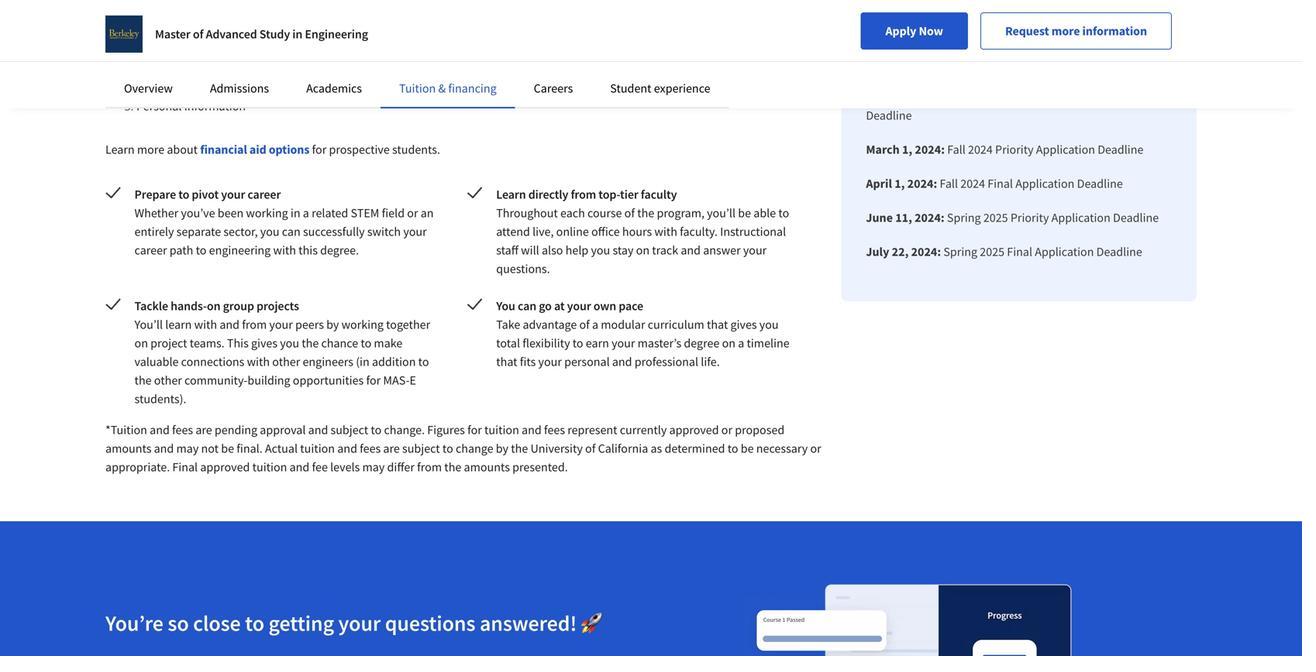 Task type: vqa. For each thing, say whether or not it's contained in the screenshot.


Task type: describe. For each thing, give the bounding box(es) containing it.
your right at
[[567, 298, 591, 314]]

e inside tackle hands-on group projects you'll learn with and from your peers by working together on project teams. this gives you the chance to make valuable connections with other engineers (in addition to the other community-building opportunities for mas-e students).
[[410, 373, 416, 388]]

final down the june 11, 2024: spring 2025 priority application deadline at right
[[1007, 244, 1033, 260]]

california
[[598, 441, 648, 457]]

final inside *tuition and fees are pending approval and subject to change. figures for tuition and fees represent currently approved or proposed amounts and may not be final. actual tuition and fees are subject to change by the university of california as determined to be necessary or appropriate. final approved tuition and fee levels may differ from the amounts presented.
[[172, 460, 198, 475]]

january
[[866, 36, 911, 52]]

getting
[[269, 610, 334, 637]]

2024 inside 'summer 2024 priority application deadline'
[[1006, 36, 1030, 52]]

request more information button
[[981, 12, 1172, 50]]

2024: for january
[[926, 36, 956, 52]]

project
[[151, 336, 187, 351]]

necessary
[[756, 441, 808, 457]]

will
[[521, 243, 539, 258]]

faculty.
[[680, 224, 718, 240]]

life.
[[701, 354, 720, 370]]

2025 for final
[[980, 244, 1005, 260]]

you'll
[[707, 205, 736, 221]]

study
[[260, 26, 290, 42]]

0 horizontal spatial may
[[176, 441, 199, 457]]

1 vertical spatial are
[[196, 423, 212, 438]]

tuition & financing
[[399, 81, 497, 96]]

to down separate
[[196, 243, 207, 258]]

faculty
[[641, 187, 677, 202]]

2024: for july
[[911, 244, 941, 260]]

final inside summer 2024 final application deadline
[[1038, 89, 1063, 105]]

this
[[299, 243, 318, 258]]

your up been
[[221, 187, 245, 202]]

🚀
[[581, 610, 603, 637]]

apply now button
[[861, 12, 968, 50]]

partial
[[661, 0, 695, 13]]

prepare
[[135, 187, 176, 202]]

your down flexibility
[[538, 354, 562, 370]]

levels
[[330, 460, 360, 475]]

2024: for april
[[908, 176, 937, 191]]

of inside you can go at your own pace take advantage of a modular curriculum that gives you total flexibility to earn your master's degree on a timeline that fits your personal and professional life.
[[579, 317, 590, 333]]

deadline for march 1, 2024: fall  2024  priority application deadline
[[1098, 142, 1144, 157]]

building
[[248, 373, 290, 388]]

professional inside you can go at your own pace take advantage of a modular curriculum that gives you total flexibility to earn your master's degree on a timeline that fits your personal and professional life.
[[635, 354, 699, 370]]

1 vertical spatial other
[[154, 373, 182, 388]]

*tuition and fees are pending approval and subject to change. figures for tuition and fees represent currently approved or proposed amounts and may not be final. actual tuition and fees are subject to change by the university of california as determined to be necessary or appropriate. final approved tuition and fee levels may differ from the amounts presented.
[[105, 423, 822, 475]]

teams.
[[190, 336, 225, 351]]

2024 for application
[[1027, 2, 1052, 18]]

program,
[[657, 205, 705, 221]]

you inside tackle hands-on group projects you'll learn with and from your peers by working together on project teams. this gives you the chance to make valuable connections with other engineers (in addition to the other community-building opportunities for mas-e students).
[[280, 336, 299, 351]]

with up "building"
[[247, 354, 270, 370]]

approval
[[260, 423, 306, 438]]

1 personal from the top
[[136, 80, 182, 95]]

summer 2024 priority application deadline
[[866, 36, 1133, 71]]

pending
[[215, 423, 257, 438]]

prepare to pivot your career whether you've been working in a related stem field or an entirely separate sector, you can successfully switch your career path to engineering with this degree.
[[135, 187, 434, 258]]

0 horizontal spatial approved
[[200, 460, 250, 475]]

course
[[588, 205, 622, 221]]

engineering inside berkeley engineering is pleased to offer mas-e scholarships to qualified candidates. recipients are awarded partial scholarships based on criteria including academic merit; financial need; overcoming personal, academic or professional barriers; and experience with diversity. please communicate these through your application's responses in the:
[[153, 0, 215, 13]]

or left the proposed
[[722, 423, 733, 438]]

tackle hands-on group projects you'll learn with and from your peers by working together on project teams. this gives you the chance to make valuable connections with other engineers (in addition to the other community-building opportunities for mas-e students).
[[135, 298, 430, 407]]

are inside berkeley engineering is pleased to offer mas-e scholarships to qualified candidates. recipients are awarded partial scholarships based on criteria including academic merit; financial need; overcoming personal, academic or professional barriers; and experience with diversity. please communicate these through your application's responses in the:
[[594, 0, 611, 13]]

economic background section personal history statement personal information
[[136, 61, 293, 114]]

final down march 1, 2024: fall  2024  priority application deadline
[[988, 176, 1013, 191]]

1 horizontal spatial other
[[272, 354, 300, 370]]

1 vertical spatial that
[[496, 354, 518, 370]]

1 horizontal spatial that
[[707, 317, 728, 333]]

the down valuable
[[135, 373, 152, 388]]

office
[[591, 224, 620, 240]]

master
[[155, 26, 191, 42]]

take
[[496, 317, 520, 333]]

1, for april
[[895, 176, 905, 191]]

2024 inside summer 2024 final application deadline
[[1011, 89, 1035, 105]]

financing
[[448, 81, 497, 96]]

prospective
[[329, 142, 390, 157]]

0 horizontal spatial career
[[135, 243, 167, 258]]

and down students).
[[150, 423, 170, 438]]

deadline for april 1, 2024: fall  2024 final application deadline
[[1077, 176, 1123, 191]]

instructional
[[720, 224, 786, 240]]

your inside tackle hands-on group projects you'll learn with and from your peers by working together on project teams. this gives you the chance to make valuable connections with other engineers (in addition to the other community-building opportunities for mas-e students).
[[269, 317, 293, 333]]

0 vertical spatial career
[[248, 187, 281, 202]]

projects
[[257, 298, 299, 314]]

application inside 'summer 2024 priority application deadline'
[[1074, 36, 1133, 52]]

and inside berkeley engineering is pleased to offer mas-e scholarships to qualified candidates. recipients are awarded partial scholarships based on criteria including academic merit; financial need; overcoming personal, academic or professional barriers; and experience with diversity. please communicate these through your application's responses in the:
[[653, 16, 673, 32]]

fall for march 1, 2024:
[[948, 142, 966, 157]]

0 horizontal spatial fees
[[172, 423, 193, 438]]

1 horizontal spatial subject
[[402, 441, 440, 457]]

academics link
[[306, 81, 362, 96]]

to right close
[[245, 610, 264, 637]]

september 13, 2023: summer 2024 application opens
[[866, 2, 1149, 18]]

2 academic from the left
[[475, 16, 525, 32]]

priority inside 'summer 2024 priority application deadline'
[[1033, 36, 1071, 52]]

change
[[456, 441, 493, 457]]

so
[[168, 610, 189, 637]]

march 1, 2024: fall  2024  priority application deadline
[[866, 142, 1144, 157]]

mas- inside tackle hands-on group projects you'll learn with and from your peers by working together on project teams. this gives you the chance to make valuable connections with other engineers (in addition to the other community-building opportunities for mas-e students).
[[383, 373, 410, 388]]

deadline for june 11, 2024: spring 2025 priority application deadline
[[1113, 210, 1159, 226]]

opportunities
[[293, 373, 364, 388]]

0 vertical spatial subject
[[331, 423, 368, 438]]

of inside *tuition and fees are pending approval and subject to change. figures for tuition and fees represent currently approved or proposed amounts and may not be final. actual tuition and fees are subject to change by the university of california as determined to be necessary or appropriate. final approved tuition and fee levels may differ from the amounts presented.
[[585, 441, 596, 457]]

you're
[[105, 610, 163, 637]]

a for in
[[303, 205, 309, 221]]

uc berkeley college of engineering logo image
[[105, 16, 143, 53]]

by inside *tuition and fees are pending approval and subject to change. figures for tuition and fees represent currently approved or proposed amounts and may not be final. actual tuition and fees are subject to change by the university of california as determined to be necessary or appropriate. final approved tuition and fee levels may differ from the amounts presented.
[[496, 441, 509, 457]]

spring for june 11, 2024:
[[947, 210, 981, 226]]

with inside prepare to pivot your career whether you've been working in a related stem field or an entirely separate sector, you can successfully switch your career path to engineering with this degree.
[[273, 243, 296, 258]]

of inside "learn directly from top-tier faculty throughout each course of the program, you'll be able to attend live, online office hours with faculty. instructional staff will also help you stay on track and answer your questions."
[[625, 205, 635, 221]]

at
[[554, 298, 565, 314]]

peers
[[295, 317, 324, 333]]

the inside "learn directly from top-tier faculty throughout each course of the program, you'll be able to attend live, online office hours with faculty. instructional staff will also help you stay on track and answer your questions."
[[637, 205, 655, 221]]

0 vertical spatial for
[[312, 142, 327, 157]]

to left offer
[[271, 0, 282, 13]]

the up presented.
[[511, 441, 528, 457]]

with up teams.
[[194, 317, 217, 333]]

be right not
[[221, 441, 234, 457]]

personal,
[[424, 16, 473, 32]]

a for of
[[592, 317, 599, 333]]

answer
[[703, 243, 741, 258]]

diversity.
[[760, 16, 807, 32]]

and inside you can go at your own pace take advantage of a modular curriculum that gives you total flexibility to earn your master's degree on a timeline that fits your personal and professional life.
[[612, 354, 632, 370]]

working inside prepare to pivot your career whether you've been working in a related stem field or an entirely separate sector, you can successfully switch your career path to engineering with this degree.
[[246, 205, 288, 221]]

2 scholarships from the left
[[698, 0, 763, 13]]

april 1, 2024: fall  2024 final application deadline
[[866, 176, 1123, 191]]

working inside tackle hands-on group projects you'll learn with and from your peers by working together on project teams. this gives you the chance to make valuable connections with other engineers (in addition to the other community-building opportunities for mas-e students).
[[342, 317, 384, 333]]

2 horizontal spatial fees
[[544, 423, 565, 438]]

actual
[[265, 441, 298, 457]]

april
[[866, 176, 892, 191]]

and up appropriate.
[[154, 441, 174, 457]]

2025 for priority
[[984, 210, 1008, 226]]

separate
[[176, 224, 221, 240]]

personal
[[564, 354, 610, 370]]

able
[[754, 205, 776, 221]]

2 horizontal spatial a
[[738, 336, 744, 351]]

opens
[[1116, 2, 1149, 18]]

june
[[866, 210, 893, 226]]

and inside tackle hands-on group projects you'll learn with and from your peers by working together on project teams. this gives you the chance to make valuable connections with other engineers (in addition to the other community-building opportunities for mas-e students).
[[220, 317, 240, 333]]

1 vertical spatial tuition
[[300, 441, 335, 457]]

from inside "learn directly from top-tier faculty throughout each course of the program, you'll be able to attend live, online office hours with faculty. instructional staff will also help you stay on track and answer your questions."
[[571, 187, 596, 202]]

currently
[[620, 423, 667, 438]]

can inside you can go at your own pace take advantage of a modular curriculum that gives you total flexibility to earn your master's degree on a timeline that fits your personal and professional life.
[[518, 298, 537, 314]]

or right necessary
[[810, 441, 822, 457]]

online
[[556, 224, 589, 240]]

total
[[496, 336, 520, 351]]

to up (in at the bottom left of the page
[[361, 336, 372, 351]]

mas- inside berkeley engineering is pleased to offer mas-e scholarships to qualified candidates. recipients are awarded partial scholarships based on criteria including academic merit; financial need; overcoming personal, academic or professional barriers; and experience with diversity. please communicate these through your application's responses in the:
[[311, 0, 338, 13]]

on left group
[[207, 298, 221, 314]]

barriers;
[[608, 16, 651, 32]]

by inside tackle hands-on group projects you'll learn with and from your peers by working together on project teams. this gives you the chance to make valuable connections with other engineers (in addition to the other community-building opportunities for mas-e students).
[[326, 317, 339, 333]]

1 vertical spatial experience
[[654, 81, 711, 96]]

final.
[[237, 441, 263, 457]]

deadline for july 22, 2024: spring 2025 final application deadline
[[1097, 244, 1143, 260]]

your right getting
[[338, 610, 381, 637]]

spring for july 22, 2024:
[[944, 244, 978, 260]]

students).
[[135, 391, 186, 407]]

determined
[[665, 441, 725, 457]]

summer for final
[[964, 89, 1008, 105]]

and right approval
[[308, 423, 328, 438]]

gives inside tackle hands-on group projects you'll learn with and from your peers by working together on project teams. this gives you the chance to make valuable connections with other engineers (in addition to the other community-building opportunities for mas-e students).
[[251, 336, 278, 351]]

1 vertical spatial amounts
[[464, 460, 510, 475]]

tackle
[[135, 298, 168, 314]]

learn for learn directly from top-tier faculty throughout each course of the program, you'll be able to attend live, online office hours with faculty. instructional staff will also help you stay on track and answer your questions.
[[496, 187, 526, 202]]

you
[[496, 298, 515, 314]]

11,
[[896, 210, 912, 226]]

been
[[218, 205, 244, 221]]

student
[[610, 81, 652, 96]]

in right "study"
[[292, 26, 303, 42]]

of right 'master'
[[193, 26, 203, 42]]

more for information
[[1052, 23, 1080, 39]]

*tuition
[[105, 423, 147, 438]]

is
[[217, 0, 226, 13]]

or inside prepare to pivot your career whether you've been working in a related stem field or an entirely separate sector, you can successfully switch your career path to engineering with this degree.
[[407, 205, 418, 221]]

apply
[[886, 23, 917, 39]]

based
[[765, 0, 797, 13]]

financial aid options link
[[200, 142, 310, 157]]

2024: for march
[[915, 142, 945, 157]]

switch
[[367, 224, 401, 240]]

help
[[566, 243, 589, 258]]

more for about
[[137, 142, 164, 157]]

2024 for priority
[[968, 142, 993, 157]]

live,
[[533, 224, 554, 240]]

with inside berkeley engineering is pleased to offer mas-e scholarships to qualified candidates. recipients are awarded partial scholarships based on criteria including academic merit; financial need; overcoming personal, academic or professional barriers; and experience with diversity. please communicate these through your application's responses in the:
[[735, 16, 758, 32]]

be down the proposed
[[741, 441, 754, 457]]

2 vertical spatial tuition
[[252, 460, 287, 475]]



Task type: locate. For each thing, give the bounding box(es) containing it.
0 vertical spatial gives
[[731, 317, 757, 333]]

for up the change
[[468, 423, 482, 438]]

a up earn
[[592, 317, 599, 333]]

1 horizontal spatial can
[[518, 298, 537, 314]]

(in
[[356, 354, 370, 370]]

2024: right 22,
[[911, 244, 941, 260]]

1 horizontal spatial learn
[[496, 187, 526, 202]]

1 horizontal spatial from
[[417, 460, 442, 475]]

0 horizontal spatial mas-
[[311, 0, 338, 13]]

2 vertical spatial summer
[[964, 89, 1008, 105]]

to left "qualified"
[[414, 0, 425, 13]]

your inside berkeley engineering is pleased to offer mas-e scholarships to qualified candidates. recipients are awarded partial scholarships based on criteria including academic merit; financial need; overcoming personal, academic or professional barriers; and experience with diversity. please communicate these through your application's responses in the:
[[290, 35, 314, 50]]

proposed
[[735, 423, 785, 438]]

0 horizontal spatial other
[[154, 373, 182, 388]]

a inside prepare to pivot your career whether you've been working in a related stem field or an entirely separate sector, you can successfully switch your career path to engineering with this degree.
[[303, 205, 309, 221]]

professional
[[541, 16, 605, 32], [635, 354, 699, 370]]

application inside summer 2024 final application deadline
[[1066, 89, 1125, 105]]

in inside prepare to pivot your career whether you've been working in a related stem field or an entirely separate sector, you can successfully switch your career path to engineering with this degree.
[[291, 205, 300, 221]]

fall up april 1, 2024: fall  2024 final application deadline
[[948, 142, 966, 157]]

0 horizontal spatial can
[[282, 224, 301, 240]]

the down peers
[[302, 336, 319, 351]]

summer inside 'summer 2024 priority application deadline'
[[959, 36, 1003, 52]]

2024: right 4,
[[926, 36, 956, 52]]

1 horizontal spatial are
[[383, 441, 400, 457]]

a left timeline
[[738, 336, 744, 351]]

gives
[[731, 317, 757, 333], [251, 336, 278, 351]]

tuition & financing link
[[399, 81, 497, 96]]

mas-
[[311, 0, 338, 13], [383, 373, 410, 388]]

0 vertical spatial financial
[[282, 16, 326, 32]]

careers
[[534, 81, 573, 96]]

apply now
[[886, 23, 943, 39]]

connections
[[181, 354, 244, 370]]

1 horizontal spatial gives
[[731, 317, 757, 333]]

by right the change
[[496, 441, 509, 457]]

academic down candidates. at the top
[[475, 16, 525, 32]]

on down hours
[[636, 243, 650, 258]]

1 vertical spatial from
[[242, 317, 267, 333]]

subject down change. at the left
[[402, 441, 440, 457]]

1 vertical spatial fall
[[940, 176, 958, 191]]

for inside *tuition and fees are pending approval and subject to change. figures for tuition and fees represent currently approved or proposed amounts and may not be final. actual tuition and fees are subject to change by the university of california as determined to be necessary or appropriate. final approved tuition and fee levels may differ from the amounts presented.
[[468, 423, 482, 438]]

more inside button
[[1052, 23, 1080, 39]]

to down the proposed
[[728, 441, 738, 457]]

1 horizontal spatial a
[[592, 317, 599, 333]]

2023:
[[948, 2, 978, 18]]

2 personal from the top
[[136, 98, 182, 114]]

fits
[[520, 354, 536, 370]]

your inside "learn directly from top-tier faculty throughout each course of the program, you'll be able to attend live, online office hours with faculty. instructional staff will also help you stay on track and answer your questions."
[[743, 243, 767, 258]]

tuition up the change
[[485, 423, 519, 438]]

engineering down offer
[[305, 26, 368, 42]]

1 vertical spatial engineering
[[305, 26, 368, 42]]

1, right march
[[902, 142, 913, 157]]

summer for priority
[[959, 36, 1003, 52]]

with left diversity. on the top right of page
[[735, 16, 758, 32]]

deadline inside 'summer 2024 priority application deadline'
[[866, 55, 912, 71]]

in inside berkeley engineering is pleased to offer mas-e scholarships to qualified candidates. recipients are awarded partial scholarships based on criteria including academic merit; financial need; overcoming personal, academic or professional barriers; and experience with diversity. please communicate these through your application's responses in the:
[[440, 35, 449, 50]]

on inside "learn directly from top-tier faculty throughout each course of the program, you'll be able to attend live, online office hours with faculty. instructional staff will also help you stay on track and answer your questions."
[[636, 243, 650, 258]]

1 horizontal spatial engineering
[[305, 26, 368, 42]]

0 horizontal spatial are
[[196, 423, 212, 438]]

to right addition in the bottom of the page
[[418, 354, 429, 370]]

chance
[[321, 336, 358, 351]]

of up earn
[[579, 317, 590, 333]]

fee
[[312, 460, 328, 475]]

degree.
[[320, 243, 359, 258]]

priority for 2025
[[1011, 210, 1049, 226]]

learn directly from top-tier faculty throughout each course of the program, you'll be able to attend live, online office hours with faculty. instructional staff will also help you stay on track and answer your questions.
[[496, 187, 789, 277]]

financial left aid
[[200, 142, 247, 157]]

from inside *tuition and fees are pending approval and subject to change. figures for tuition and fees represent currently approved or proposed amounts and may not be final. actual tuition and fees are subject to change by the university of california as determined to be necessary or appropriate. final approved tuition and fee levels may differ from the amounts presented.
[[417, 460, 442, 475]]

engineering up "including"
[[153, 0, 215, 13]]

1 vertical spatial more
[[137, 142, 164, 157]]

1 scholarships from the left
[[347, 0, 412, 13]]

candidates.
[[476, 0, 536, 13]]

throughout
[[496, 205, 558, 221]]

1 vertical spatial spring
[[944, 244, 978, 260]]

you inside "learn directly from top-tier faculty throughout each course of the program, you'll be able to attend live, online office hours with faculty. instructional staff will also help you stay on track and answer your questions."
[[591, 243, 610, 258]]

gives up timeline
[[731, 317, 757, 333]]

2024: right march
[[915, 142, 945, 157]]

1 vertical spatial financial
[[200, 142, 247, 157]]

this
[[227, 336, 249, 351]]

2 vertical spatial from
[[417, 460, 442, 475]]

0 vertical spatial tuition
[[485, 423, 519, 438]]

from down group
[[242, 317, 267, 333]]

personal down economic
[[136, 80, 182, 95]]

on inside berkeley engineering is pleased to offer mas-e scholarships to qualified candidates. recipients are awarded partial scholarships based on criteria including academic merit; financial need; overcoming personal, academic or professional barriers; and experience with diversity. please communicate these through your application's responses in the:
[[799, 0, 813, 13]]

0 vertical spatial summer
[[981, 2, 1025, 18]]

approved down not
[[200, 460, 250, 475]]

offer
[[284, 0, 309, 13]]

and inside "learn directly from top-tier faculty throughout each course of the program, you'll be able to attend live, online office hours with faculty. instructional staff will also help you stay on track and answer your questions."
[[681, 243, 701, 258]]

with left this
[[273, 243, 296, 258]]

0 horizontal spatial scholarships
[[347, 0, 412, 13]]

final
[[1038, 89, 1063, 105], [988, 176, 1013, 191], [1007, 244, 1033, 260], [172, 460, 198, 475]]

0 vertical spatial a
[[303, 205, 309, 221]]

overview link
[[124, 81, 173, 96]]

1 horizontal spatial mas-
[[383, 373, 410, 388]]

2 horizontal spatial tuition
[[485, 423, 519, 438]]

recipients
[[538, 0, 592, 13]]

0 vertical spatial may
[[176, 441, 199, 457]]

professional down recipients
[[541, 16, 605, 32]]

fees up university
[[544, 423, 565, 438]]

1 horizontal spatial by
[[496, 441, 509, 457]]

to down figures
[[443, 441, 453, 457]]

0 vertical spatial more
[[1052, 23, 1080, 39]]

1 horizontal spatial approved
[[669, 423, 719, 438]]

or inside berkeley engineering is pleased to offer mas-e scholarships to qualified candidates. recipients are awarded partial scholarships based on criteria including academic merit; financial need; overcoming personal, academic or professional barriers; and experience with diversity. please communicate these through your application's responses in the:
[[528, 16, 539, 32]]

1 academic from the left
[[196, 16, 246, 32]]

1 vertical spatial 2025
[[980, 244, 1005, 260]]

e up need;
[[338, 0, 344, 13]]

1 vertical spatial may
[[362, 460, 385, 475]]

1 vertical spatial working
[[342, 317, 384, 333]]

criteria
[[105, 16, 142, 32]]

master of advanced study in engineering
[[155, 26, 368, 42]]

you inside you can go at your own pace take advantage of a modular curriculum that gives you total flexibility to earn your master's degree on a timeline that fits your personal and professional life.
[[760, 317, 779, 333]]

0 horizontal spatial e
[[338, 0, 344, 13]]

0 horizontal spatial engineering
[[153, 0, 215, 13]]

request
[[1005, 23, 1049, 39]]

to right able
[[779, 205, 789, 221]]

for inside tackle hands-on group projects you'll learn with and from your peers by working together on project teams. this gives you the chance to make valuable connections with other engineers (in addition to the other community-building opportunities for mas-e students).
[[366, 373, 381, 388]]

qualified
[[427, 0, 473, 13]]

summer inside summer 2024 final application deadline
[[964, 89, 1008, 105]]

0 vertical spatial mas-
[[311, 0, 338, 13]]

learn for learn more about financial aid options for prospective students.
[[105, 142, 135, 157]]

on
[[799, 0, 813, 13], [636, 243, 650, 258], [207, 298, 221, 314], [135, 336, 148, 351], [722, 336, 736, 351]]

22,
[[892, 244, 909, 260]]

your down an
[[403, 224, 427, 240]]

you up timeline
[[760, 317, 779, 333]]

flexibility
[[523, 336, 570, 351]]

professional inside berkeley engineering is pleased to offer mas-e scholarships to qualified candidates. recipients are awarded partial scholarships based on criteria including academic merit; financial need; overcoming personal, academic or professional barriers; and experience with diversity. please communicate these through your application's responses in the:
[[541, 16, 605, 32]]

fees
[[172, 423, 193, 438], [544, 423, 565, 438], [360, 441, 381, 457]]

you can go at your own pace take advantage of a modular curriculum that gives you total flexibility to earn your master's degree on a timeline that fits your personal and professional life.
[[496, 298, 790, 370]]

2 vertical spatial for
[[468, 423, 482, 438]]

on right degree
[[722, 336, 736, 351]]

on down you'll
[[135, 336, 148, 351]]

1 horizontal spatial may
[[362, 460, 385, 475]]

successfully
[[303, 224, 365, 240]]

1 horizontal spatial fees
[[360, 441, 381, 457]]

june 11, 2024: spring 2025 priority application deadline
[[866, 210, 1159, 226]]

to left earn
[[573, 336, 583, 351]]

pace
[[619, 298, 643, 314]]

be inside "learn directly from top-tier faculty throughout each course of the program, you'll be able to attend live, online office hours with faculty. instructional staff will also help you stay on track and answer your questions."
[[738, 205, 751, 221]]

gives right this
[[251, 336, 278, 351]]

from up each
[[571, 187, 596, 202]]

on inside you can go at your own pace take advantage of a modular curriculum that gives you total flexibility to earn your master's degree on a timeline that fits your personal and professional life.
[[722, 336, 736, 351]]

2 vertical spatial priority
[[1011, 210, 1049, 226]]

experience
[[676, 16, 732, 32], [654, 81, 711, 96]]

summer up request
[[981, 2, 1025, 18]]

1 vertical spatial career
[[135, 243, 167, 258]]

e
[[338, 0, 344, 13], [410, 373, 416, 388]]

from inside tackle hands-on group projects you'll learn with and from your peers by working together on project teams. this gives you the chance to make valuable connections with other engineers (in addition to the other community-building opportunities for mas-e students).
[[242, 317, 267, 333]]

0 vertical spatial learn
[[105, 142, 135, 157]]

from right differ
[[417, 460, 442, 475]]

2024 down 'summer 2024 priority application deadline'
[[1011, 89, 1035, 105]]

and down partial
[[653, 16, 673, 32]]

to inside "learn directly from top-tier faculty throughout each course of the program, you'll be able to attend live, online office hours with faculty. instructional staff will also help you stay on track and answer your questions."
[[779, 205, 789, 221]]

personal down overview
[[136, 98, 182, 114]]

summer down 'summer 2024 priority application deadline'
[[964, 89, 1008, 105]]

to left pivot
[[178, 187, 189, 202]]

0 vertical spatial spring
[[947, 210, 981, 226]]

other
[[272, 354, 300, 370], [154, 373, 182, 388]]

2024 for final
[[961, 176, 985, 191]]

academic down is
[[196, 16, 246, 32]]

make
[[374, 336, 403, 351]]

path
[[170, 243, 193, 258]]

options
[[269, 142, 310, 157]]

section
[[255, 61, 293, 77]]

0 vertical spatial personal
[[136, 80, 182, 95]]

stay
[[613, 243, 634, 258]]

student experience link
[[610, 81, 711, 96]]

background
[[190, 61, 253, 77]]

pivot
[[192, 187, 219, 202]]

for down (in at the bottom left of the page
[[366, 373, 381, 388]]

you inside prepare to pivot your career whether you've been working in a related stem field or an entirely separate sector, you can successfully switch your career path to engineering with this degree.
[[260, 224, 280, 240]]

for
[[312, 142, 327, 157], [366, 373, 381, 388], [468, 423, 482, 438]]

0 vertical spatial 1,
[[902, 142, 913, 157]]

merit;
[[248, 16, 279, 32]]

your down modular
[[612, 336, 635, 351]]

spring right 22,
[[944, 244, 978, 260]]

1 vertical spatial can
[[518, 298, 537, 314]]

1 vertical spatial priority
[[995, 142, 1034, 157]]

the up hours
[[637, 205, 655, 221]]

are up barriers;
[[594, 0, 611, 13]]

fees up levels
[[360, 441, 381, 457]]

the:
[[452, 35, 472, 50]]

are
[[594, 0, 611, 13], [196, 423, 212, 438], [383, 441, 400, 457]]

1 horizontal spatial career
[[248, 187, 281, 202]]

0 vertical spatial experience
[[676, 16, 732, 32]]

0 horizontal spatial learn
[[105, 142, 135, 157]]

to left change. at the left
[[371, 423, 382, 438]]

you've
[[181, 205, 215, 221]]

2 horizontal spatial for
[[468, 423, 482, 438]]

0 horizontal spatial gives
[[251, 336, 278, 351]]

1 horizontal spatial academic
[[475, 16, 525, 32]]

more right request
[[1052, 23, 1080, 39]]

or left an
[[407, 205, 418, 221]]

financial down offer
[[282, 16, 326, 32]]

1 vertical spatial a
[[592, 317, 599, 333]]

communicate
[[142, 35, 213, 50]]

deadline inside summer 2024 final application deadline
[[866, 108, 912, 123]]

as
[[651, 441, 662, 457]]

0 vertical spatial fall
[[948, 142, 966, 157]]

priority up july 22, 2024: spring 2025 final application deadline
[[1011, 210, 1049, 226]]

0 vertical spatial approved
[[669, 423, 719, 438]]

0 vertical spatial 2025
[[984, 210, 1008, 226]]

modular
[[601, 317, 645, 333]]

you right sector,
[[260, 224, 280, 240]]

embedded module image image
[[717, 559, 1112, 657]]

0 vertical spatial that
[[707, 317, 728, 333]]

january 4, 2024:
[[866, 36, 956, 52]]

e down addition in the bottom of the page
[[410, 373, 416, 388]]

of down tier
[[625, 205, 635, 221]]

valuable
[[135, 354, 179, 370]]

amounts down the change
[[464, 460, 510, 475]]

13,
[[929, 2, 946, 18]]

1 horizontal spatial tuition
[[300, 441, 335, 457]]

learn more about financial aid options for prospective students.
[[105, 142, 440, 157]]

university
[[531, 441, 583, 457]]

pleased
[[228, 0, 269, 13]]

1, for march
[[902, 142, 913, 157]]

1 vertical spatial gives
[[251, 336, 278, 351]]

represent
[[568, 423, 618, 438]]

working up sector,
[[246, 205, 288, 221]]

1 vertical spatial 1,
[[895, 176, 905, 191]]

1 vertical spatial approved
[[200, 460, 250, 475]]

0 horizontal spatial tuition
[[252, 460, 287, 475]]

0 vertical spatial engineering
[[153, 0, 215, 13]]

0 vertical spatial professional
[[541, 16, 605, 32]]

2 vertical spatial are
[[383, 441, 400, 457]]

financial
[[282, 16, 326, 32], [200, 142, 247, 157]]

tuition
[[485, 423, 519, 438], [300, 441, 335, 457], [252, 460, 287, 475]]

2024 down september 13, 2023: summer 2024 application opens
[[1006, 36, 1030, 52]]

not
[[201, 441, 219, 457]]

that up degree
[[707, 317, 728, 333]]

your down "instructional"
[[743, 243, 767, 258]]

in left the:
[[440, 35, 449, 50]]

mas- down addition in the bottom of the page
[[383, 373, 410, 388]]

with inside "learn directly from top-tier faculty throughout each course of the program, you'll be able to attend live, online office hours with faculty. instructional staff will also help you stay on track and answer your questions."
[[655, 224, 678, 240]]

learn
[[165, 317, 192, 333]]

spring down april 1, 2024: fall  2024 final application deadline
[[947, 210, 981, 226]]

gives inside you can go at your own pace take advantage of a modular curriculum that gives you total flexibility to earn your master's degree on a timeline that fits your personal and professional life.
[[731, 317, 757, 333]]

0 vertical spatial are
[[594, 0, 611, 13]]

1 horizontal spatial professional
[[635, 354, 699, 370]]

learn up throughout
[[496, 187, 526, 202]]

the down the change
[[444, 460, 462, 475]]

stem
[[351, 205, 379, 221]]

presented.
[[513, 460, 568, 475]]

professional down master's
[[635, 354, 699, 370]]

career down entirely
[[135, 243, 167, 258]]

group
[[223, 298, 254, 314]]

related
[[312, 205, 348, 221]]

and
[[653, 16, 673, 32], [681, 243, 701, 258], [220, 317, 240, 333], [612, 354, 632, 370], [150, 423, 170, 438], [308, 423, 328, 438], [522, 423, 542, 438], [154, 441, 174, 457], [337, 441, 357, 457], [290, 460, 310, 475]]

1, right april
[[895, 176, 905, 191]]

to inside you can go at your own pace take advantage of a modular curriculum that gives you total flexibility to earn your master's degree on a timeline that fits your personal and professional life.
[[573, 336, 583, 351]]

1 horizontal spatial financial
[[282, 16, 326, 32]]

working
[[246, 205, 288, 221], [342, 317, 384, 333]]

berkeley engineering is pleased to offer mas-e scholarships to qualified candidates. recipients are awarded partial scholarships based on criteria including academic merit; financial need; overcoming personal, academic or professional barriers; and experience with diversity. please communicate these through your application's responses in the:
[[105, 0, 813, 50]]

may left differ
[[362, 460, 385, 475]]

you down "office"
[[591, 243, 610, 258]]

0 vertical spatial e
[[338, 0, 344, 13]]

can
[[282, 224, 301, 240], [518, 298, 537, 314]]

other up "building"
[[272, 354, 300, 370]]

staff
[[496, 243, 519, 258]]

1 vertical spatial subject
[[402, 441, 440, 457]]

you're so close to getting your questions answered! 🚀
[[105, 610, 603, 637]]

track
[[652, 243, 678, 258]]

can up this
[[282, 224, 301, 240]]

figures
[[427, 423, 465, 438]]

0 horizontal spatial professional
[[541, 16, 605, 32]]

priority for 2024
[[995, 142, 1034, 157]]

fall down march 1, 2024: fall  2024  priority application deadline
[[940, 176, 958, 191]]

and left the fee
[[290, 460, 310, 475]]

0 horizontal spatial financial
[[200, 142, 247, 157]]

be left able
[[738, 205, 751, 221]]

2 horizontal spatial from
[[571, 187, 596, 202]]

more left about
[[137, 142, 164, 157]]

1 vertical spatial mas-
[[383, 373, 410, 388]]

an
[[421, 205, 434, 221]]

and up university
[[522, 423, 542, 438]]

0 horizontal spatial from
[[242, 317, 267, 333]]

summer 2024 final application deadline
[[866, 89, 1125, 123]]

learn inside "learn directly from top-tier faculty throughout each course of the program, you'll be able to attend live, online office hours with faculty. instructional staff will also help you stay on track and answer your questions."
[[496, 187, 526, 202]]

0 horizontal spatial amounts
[[105, 441, 151, 457]]

advanced
[[206, 26, 257, 42]]

1 vertical spatial summer
[[959, 36, 1003, 52]]

students.
[[392, 142, 440, 157]]

these
[[215, 35, 244, 50]]

also
[[542, 243, 563, 258]]

2024: for june
[[915, 210, 945, 226]]

2024 up request
[[1027, 2, 1052, 18]]

2024: up 11,
[[908, 176, 937, 191]]

experience inside berkeley engineering is pleased to offer mas-e scholarships to qualified candidates. recipients are awarded partial scholarships based on criteria including academic merit; financial need; overcoming personal, academic or professional barriers; and experience with diversity. please communicate these through your application's responses in the:
[[676, 16, 732, 32]]

differ
[[387, 460, 415, 475]]

and up this
[[220, 317, 240, 333]]

information
[[1083, 23, 1147, 39]]

engineering
[[209, 243, 271, 258]]

0 vertical spatial other
[[272, 354, 300, 370]]

e inside berkeley engineering is pleased to offer mas-e scholarships to qualified candidates. recipients are awarded partial scholarships based on criteria including academic merit; financial need; overcoming personal, academic or professional barriers; and experience with diversity. please communicate these through your application's responses in the:
[[338, 0, 344, 13]]

1 vertical spatial professional
[[635, 354, 699, 370]]

subject up levels
[[331, 423, 368, 438]]

1 horizontal spatial more
[[1052, 23, 1080, 39]]

1 vertical spatial personal
[[136, 98, 182, 114]]

0 vertical spatial from
[[571, 187, 596, 202]]

priority down september 13, 2023: summer 2024 application opens
[[1033, 36, 1071, 52]]

for right options
[[312, 142, 327, 157]]

fall for april 1, 2024:
[[940, 176, 958, 191]]

1 horizontal spatial e
[[410, 373, 416, 388]]

0 vertical spatial working
[[246, 205, 288, 221]]

1 vertical spatial learn
[[496, 187, 526, 202]]

information
[[184, 98, 246, 114]]

the
[[637, 205, 655, 221], [302, 336, 319, 351], [135, 373, 152, 388], [511, 441, 528, 457], [444, 460, 462, 475]]

1 vertical spatial e
[[410, 373, 416, 388]]

berkeley
[[105, 0, 150, 13]]

0 vertical spatial priority
[[1033, 36, 1071, 52]]

financial inside berkeley engineering is pleased to offer mas-e scholarships to qualified candidates. recipients are awarded partial scholarships based on criteria including academic merit; financial need; overcoming personal, academic or professional barriers; and experience with diversity. please communicate these through your application's responses in the:
[[282, 16, 326, 32]]

can inside prepare to pivot your career whether you've been working in a related stem field or an entirely separate sector, you can successfully switch your career path to engineering with this degree.
[[282, 224, 301, 240]]

and up levels
[[337, 441, 357, 457]]

other up students).
[[154, 373, 182, 388]]



